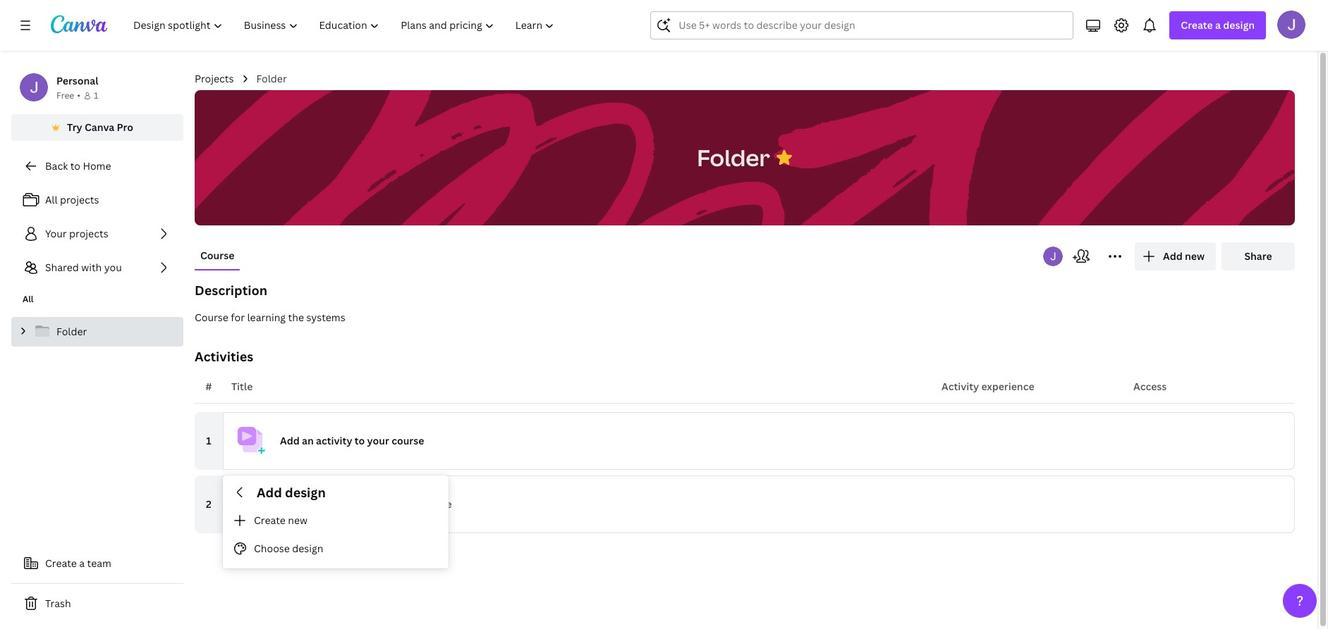 Task type: locate. For each thing, give the bounding box(es) containing it.
1
[[94, 90, 98, 102], [206, 435, 211, 448]]

activity inside dropdown button
[[316, 435, 352, 448]]

0 vertical spatial folder link
[[256, 71, 287, 87]]

1 vertical spatial the
[[302, 498, 318, 511]]

course inside button
[[200, 249, 235, 262]]

0 horizontal spatial create
[[45, 557, 77, 571]]

add for add the next activity to your course
[[280, 498, 300, 511]]

add the next activity to your course
[[280, 498, 452, 511]]

1 vertical spatial projects
[[69, 227, 108, 241]]

add up create new
[[257, 485, 282, 502]]

course left for
[[195, 311, 228, 325]]

add design
[[257, 485, 326, 502]]

course for learning the systems
[[195, 311, 345, 325]]

0 vertical spatial design
[[285, 485, 326, 502]]

1 vertical spatial create
[[45, 557, 77, 571]]

2
[[206, 498, 212, 511]]

create inside 'button'
[[45, 557, 77, 571]]

0 horizontal spatial to
[[70, 159, 80, 173]]

1 vertical spatial folder
[[697, 142, 770, 172]]

projects for all projects
[[60, 193, 99, 207]]

course for course for learning the systems
[[195, 311, 228, 325]]

design
[[285, 485, 326, 502], [292, 542, 323, 556]]

1 vertical spatial 1
[[206, 435, 211, 448]]

to right an
[[355, 435, 365, 448]]

folder link
[[256, 71, 287, 87], [11, 317, 183, 347]]

all for all projects
[[45, 193, 58, 207]]

projects link
[[195, 71, 234, 87]]

create a team
[[45, 557, 111, 571]]

all
[[45, 193, 58, 207], [23, 293, 34, 305]]

projects
[[195, 72, 234, 85]]

folder link right projects link
[[256, 71, 287, 87]]

back to home link
[[11, 152, 183, 181]]

to right back
[[70, 159, 80, 173]]

shared with you link
[[11, 254, 183, 282]]

1 right •
[[94, 90, 98, 102]]

1 horizontal spatial all
[[45, 193, 58, 207]]

folder link down shared with you link
[[11, 317, 183, 347]]

activity right an
[[316, 435, 352, 448]]

course button
[[195, 243, 240, 269]]

share
[[1245, 250, 1272, 263]]

free
[[56, 90, 74, 102]]

add for add design
[[257, 485, 282, 502]]

choose design
[[254, 542, 323, 556]]

create left a
[[45, 557, 77, 571]]

course up "description"
[[200, 249, 235, 262]]

2 horizontal spatial to
[[382, 498, 393, 511]]

folder button
[[690, 136, 777, 180]]

to
[[70, 159, 80, 173], [355, 435, 365, 448], [382, 498, 393, 511]]

0 vertical spatial the
[[288, 311, 304, 325]]

choose design button
[[223, 535, 449, 564]]

design up new in the bottom left of the page
[[285, 485, 326, 502]]

list containing all projects
[[11, 186, 183, 282]]

home
[[83, 159, 111, 173]]

share button
[[1222, 243, 1295, 271]]

0 horizontal spatial your
[[367, 435, 389, 448]]

top level navigation element
[[124, 11, 567, 40]]

all inside list
[[45, 193, 58, 207]]

0 vertical spatial 1
[[94, 90, 98, 102]]

projects inside 'link'
[[69, 227, 108, 241]]

0 vertical spatial folder
[[256, 72, 287, 85]]

activity
[[316, 435, 352, 448], [344, 498, 380, 511]]

try canva pro button
[[11, 114, 183, 141]]

your inside dropdown button
[[367, 435, 389, 448]]

all for all
[[23, 293, 34, 305]]

2 horizontal spatial folder
[[697, 142, 770, 172]]

0 vertical spatial all
[[45, 193, 58, 207]]

design down new in the bottom left of the page
[[292, 542, 323, 556]]

1 vertical spatial all
[[23, 293, 34, 305]]

1 vertical spatial your
[[395, 498, 417, 511]]

back to home
[[45, 159, 111, 173]]

None search field
[[651, 11, 1074, 40]]

1 horizontal spatial folder link
[[256, 71, 287, 87]]

to inside back to home link
[[70, 159, 80, 173]]

0 vertical spatial to
[[70, 159, 80, 173]]

next
[[320, 498, 341, 511]]

#
[[206, 380, 212, 394]]

0 vertical spatial activity
[[316, 435, 352, 448]]

0 vertical spatial course
[[392, 435, 424, 448]]

experience
[[982, 380, 1035, 394]]

create
[[254, 514, 286, 528], [45, 557, 77, 571]]

create for create new
[[254, 514, 286, 528]]

description
[[195, 282, 267, 299]]

create for create a team
[[45, 557, 77, 571]]

projects right your
[[69, 227, 108, 241]]

1 horizontal spatial create
[[254, 514, 286, 528]]

try
[[67, 121, 82, 134]]

course
[[200, 249, 235, 262], [195, 311, 228, 325]]

1 vertical spatial design
[[292, 542, 323, 556]]

systems
[[306, 311, 345, 325]]

1 vertical spatial folder link
[[11, 317, 183, 347]]

design inside choose design button
[[292, 542, 323, 556]]

activity right next
[[344, 498, 380, 511]]

the right the learning
[[288, 311, 304, 325]]

the
[[288, 311, 304, 325], [302, 498, 318, 511]]

create left new in the bottom left of the page
[[254, 514, 286, 528]]

add up new in the bottom left of the page
[[280, 498, 300, 511]]

to right next
[[382, 498, 393, 511]]

pro
[[117, 121, 133, 134]]

2 vertical spatial to
[[382, 498, 393, 511]]

•
[[77, 90, 80, 102]]

1 horizontal spatial folder
[[256, 72, 287, 85]]

0 vertical spatial projects
[[60, 193, 99, 207]]

new
[[288, 514, 308, 528]]

add an activity to your course
[[280, 435, 424, 448]]

projects down back to home
[[60, 193, 99, 207]]

2 vertical spatial folder
[[56, 325, 87, 339]]

0 horizontal spatial folder link
[[11, 317, 183, 347]]

try canva pro
[[67, 121, 133, 134]]

add
[[280, 435, 300, 448], [257, 485, 282, 502], [280, 498, 300, 511]]

folder
[[256, 72, 287, 85], [697, 142, 770, 172], [56, 325, 87, 339]]

projects for your projects
[[69, 227, 108, 241]]

add for add an activity to your course
[[280, 435, 300, 448]]

the up new in the bottom left of the page
[[302, 498, 318, 511]]

0 vertical spatial course
[[200, 249, 235, 262]]

add left an
[[280, 435, 300, 448]]

0 vertical spatial create
[[254, 514, 286, 528]]

choose
[[254, 542, 290, 556]]

0 horizontal spatial all
[[23, 293, 34, 305]]

your
[[367, 435, 389, 448], [395, 498, 417, 511]]

1 vertical spatial course
[[195, 311, 228, 325]]

team
[[87, 557, 111, 571]]

0 vertical spatial your
[[367, 435, 389, 448]]

list
[[11, 186, 183, 282]]

for
[[231, 311, 245, 325]]

activities
[[195, 348, 253, 365]]

a
[[79, 557, 85, 571]]

personal
[[56, 74, 98, 87]]

course inside button
[[195, 311, 228, 325]]

you
[[104, 261, 122, 274]]

1 horizontal spatial to
[[355, 435, 365, 448]]

1 down #
[[206, 435, 211, 448]]

add inside add an activity to your course dropdown button
[[280, 435, 300, 448]]

create inside button
[[254, 514, 286, 528]]

1 vertical spatial to
[[355, 435, 365, 448]]

your projects link
[[11, 220, 183, 248]]

projects
[[60, 193, 99, 207], [69, 227, 108, 241]]

course
[[392, 435, 424, 448], [419, 498, 452, 511]]



Task type: describe. For each thing, give the bounding box(es) containing it.
0 horizontal spatial folder
[[56, 325, 87, 339]]

design for choose design
[[292, 542, 323, 556]]

shared
[[45, 261, 79, 274]]

an
[[302, 435, 314, 448]]

access
[[1134, 380, 1167, 394]]

create a team button
[[11, 550, 183, 578]]

activity experience
[[942, 380, 1035, 394]]

the inside button
[[288, 311, 304, 325]]

course inside add an activity to your course dropdown button
[[392, 435, 424, 448]]

trash
[[45, 598, 71, 611]]

your projects
[[45, 227, 108, 241]]

create new button
[[223, 507, 449, 535]]

to inside add an activity to your course dropdown button
[[355, 435, 365, 448]]

shared with you
[[45, 261, 122, 274]]

course for learning the systems button
[[195, 310, 1295, 326]]

title
[[231, 380, 253, 394]]

1 vertical spatial course
[[419, 498, 452, 511]]

folder inside button
[[697, 142, 770, 172]]

canva
[[85, 121, 114, 134]]

1 horizontal spatial 1
[[206, 435, 211, 448]]

back
[[45, 159, 68, 173]]

course for course
[[200, 249, 235, 262]]

1 horizontal spatial your
[[395, 498, 417, 511]]

0 horizontal spatial 1
[[94, 90, 98, 102]]

all projects link
[[11, 186, 183, 214]]

all projects
[[45, 193, 99, 207]]

add an activity to your course button
[[223, 413, 1295, 471]]

design for add design
[[285, 485, 326, 502]]

free •
[[56, 90, 80, 102]]

trash link
[[11, 590, 183, 619]]

activity
[[942, 380, 979, 394]]

1 vertical spatial activity
[[344, 498, 380, 511]]

your
[[45, 227, 67, 241]]

create new
[[254, 514, 308, 528]]

learning
[[247, 311, 286, 325]]

with
[[81, 261, 102, 274]]



Task type: vqa. For each thing, say whether or not it's contained in the screenshot.
own within the dropdown button
no



